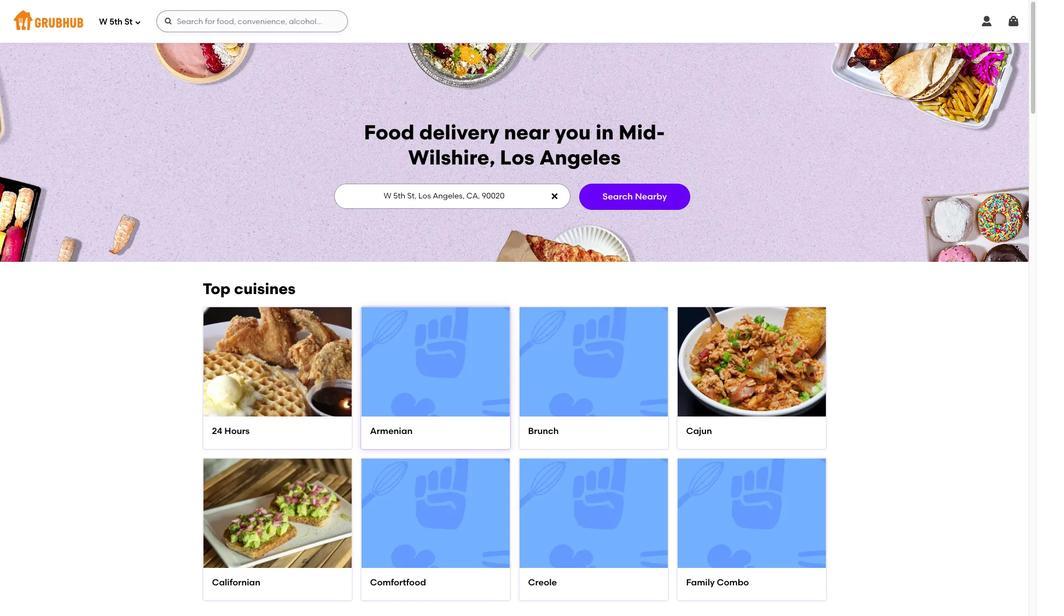 Task type: locate. For each thing, give the bounding box(es) containing it.
family combo link
[[687, 577, 817, 590]]

near
[[504, 120, 550, 145]]

w
[[99, 17, 107, 27]]

search
[[603, 191, 633, 202]]

24 hours
[[212, 427, 250, 437]]

svg image
[[981, 15, 994, 28], [135, 19, 141, 25], [550, 192, 559, 201]]

24 hours delivery image
[[203, 288, 352, 437]]

angeles
[[540, 146, 621, 170]]

cajun link
[[687, 426, 817, 438]]

family combo delivery image
[[678, 440, 826, 588]]

californian
[[212, 578, 261, 588]]

in
[[596, 120, 614, 145]]

svg image
[[1008, 15, 1021, 28], [164, 17, 173, 26]]

family
[[687, 578, 715, 588]]

main navigation navigation
[[0, 0, 1030, 43]]

you
[[555, 120, 591, 145]]

creole delivery image
[[520, 440, 668, 588]]

delivery
[[420, 120, 500, 145]]

combo
[[717, 578, 750, 588]]

los
[[500, 146, 535, 170]]

brunch link
[[528, 426, 659, 438]]

Search for food, convenience, alcohol... search field
[[157, 10, 348, 32]]

californian delivery image
[[203, 440, 352, 588]]

armenian
[[370, 427, 413, 437]]

top
[[203, 280, 231, 298]]

armenian link
[[370, 426, 501, 438]]

w 5th st
[[99, 17, 133, 27]]

brunch delivery image
[[520, 288, 668, 437]]

comfortfood link
[[370, 577, 501, 590]]

brunch
[[528, 427, 559, 437]]

st
[[125, 17, 133, 27]]

Search Address search field
[[334, 184, 570, 208]]

0 horizontal spatial svg image
[[135, 19, 141, 25]]



Task type: vqa. For each thing, say whether or not it's contained in the screenshot.
middle svg image
yes



Task type: describe. For each thing, give the bounding box(es) containing it.
comfortfood delivery image
[[362, 440, 510, 588]]

top cuisines
[[203, 280, 296, 298]]

mid-
[[619, 120, 665, 145]]

family combo
[[687, 578, 750, 588]]

food delivery near you in mid- wilshire, los angeles
[[364, 120, 665, 170]]

browse hero image
[[0, 43, 1030, 262]]

creole
[[528, 578, 557, 588]]

cajun delivery image
[[678, 288, 826, 437]]

wilshire,
[[408, 146, 495, 170]]

hours
[[225, 427, 250, 437]]

1 horizontal spatial svg image
[[1008, 15, 1021, 28]]

0 horizontal spatial svg image
[[164, 17, 173, 26]]

24
[[212, 427, 222, 437]]

cuisines
[[234, 280, 296, 298]]

californian link
[[212, 577, 343, 590]]

armenian delivery image
[[362, 288, 510, 437]]

24 hours link
[[212, 426, 343, 438]]

search nearby button
[[579, 184, 691, 210]]

2 horizontal spatial svg image
[[981, 15, 994, 28]]

1 horizontal spatial svg image
[[550, 192, 559, 201]]

nearby
[[635, 191, 668, 202]]

food
[[364, 120, 415, 145]]

search nearby
[[603, 191, 668, 202]]

comfortfood
[[370, 578, 426, 588]]

5th
[[109, 17, 123, 27]]

cajun
[[687, 427, 713, 437]]

creole link
[[528, 577, 659, 590]]



